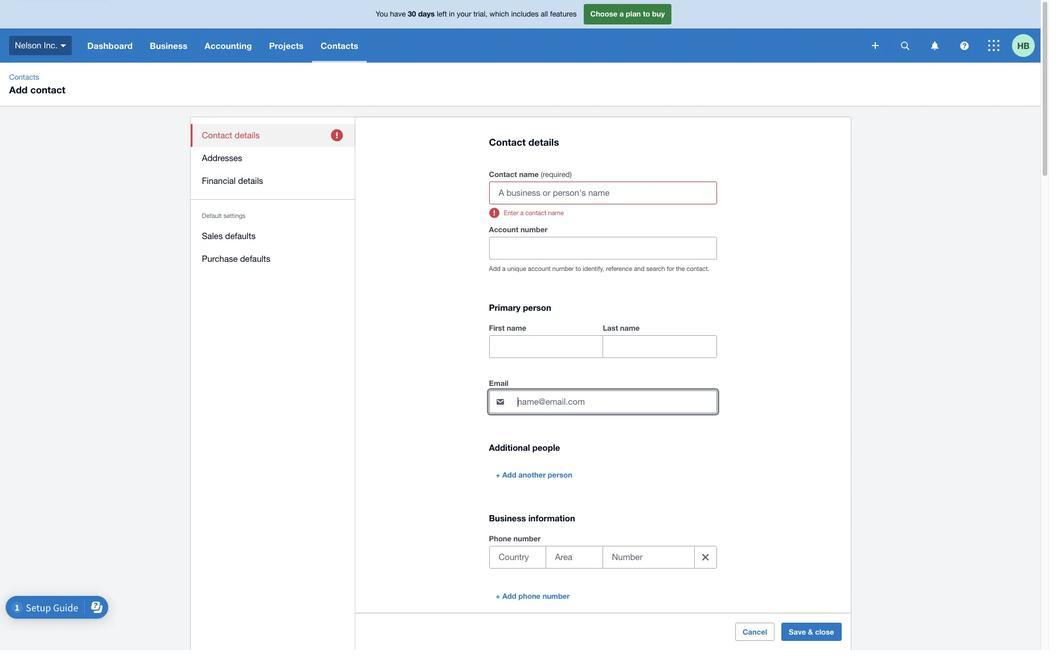 Task type: vqa. For each thing, say whether or not it's contained in the screenshot.
Add a unique account number to identify, reference and search for the contact.
yes



Task type: locate. For each thing, give the bounding box(es) containing it.
1 horizontal spatial contact details
[[489, 136, 559, 148]]

unique
[[507, 266, 526, 272]]

sales defaults
[[202, 231, 256, 241]]

business
[[150, 40, 188, 51], [489, 513, 526, 524]]

details down addresses link
[[238, 176, 263, 186]]

a
[[620, 9, 624, 18], [520, 210, 524, 217], [502, 266, 506, 272]]

addresses link
[[191, 147, 355, 170]]

add left another
[[502, 471, 517, 480]]

number right account
[[553, 266, 574, 272]]

1 horizontal spatial contacts
[[321, 40, 359, 51]]

+
[[496, 471, 500, 480], [496, 592, 500, 601]]

phone
[[489, 535, 512, 544]]

you
[[376, 10, 388, 18]]

contacts inside popup button
[[321, 40, 359, 51]]

0 horizontal spatial business
[[150, 40, 188, 51]]

financial details
[[202, 176, 263, 186]]

navigation containing dashboard
[[79, 28, 864, 63]]

0 vertical spatial to
[[643, 9, 650, 18]]

have
[[390, 10, 406, 18]]

contact down "contacts" link
[[30, 84, 65, 96]]

contacts
[[321, 40, 359, 51], [9, 73, 39, 81]]

svg image
[[901, 41, 910, 50], [960, 41, 969, 50], [872, 42, 879, 49], [61, 44, 66, 47]]

1 horizontal spatial a
[[520, 210, 524, 217]]

2 + from the top
[[496, 592, 500, 601]]

plan
[[626, 9, 641, 18]]

person right another
[[548, 471, 573, 480]]

+ for + add phone number
[[496, 592, 500, 601]]

svg image
[[988, 40, 1000, 51], [931, 41, 939, 50]]

1 vertical spatial business
[[489, 513, 526, 524]]

details
[[235, 130, 260, 140], [529, 136, 559, 148], [238, 176, 263, 186]]

details for financial details link
[[238, 176, 263, 186]]

add left the phone
[[502, 592, 517, 601]]

defaults
[[225, 231, 256, 241], [240, 254, 271, 264]]

2 vertical spatial a
[[502, 266, 506, 272]]

contact name (required)
[[489, 170, 572, 179]]

+ for + add another person
[[496, 471, 500, 480]]

person
[[523, 303, 551, 313], [548, 471, 573, 480]]

contact up account number
[[526, 210, 547, 217]]

purchase
[[202, 254, 238, 264]]

a for choose
[[620, 9, 624, 18]]

contact
[[30, 84, 65, 96], [526, 210, 547, 217]]

group
[[489, 321, 717, 358]]

contact inside contacts add contact
[[30, 84, 65, 96]]

name left (required)
[[519, 170, 539, 179]]

0 horizontal spatial contact
[[30, 84, 65, 96]]

defaults down settings
[[225, 231, 256, 241]]

person right primary
[[523, 303, 551, 313]]

0 vertical spatial defaults
[[225, 231, 256, 241]]

a left unique
[[502, 266, 506, 272]]

+ left the phone
[[496, 592, 500, 601]]

left
[[437, 10, 447, 18]]

1 vertical spatial contacts
[[9, 73, 39, 81]]

settings
[[224, 213, 246, 219]]

phone
[[519, 592, 541, 601]]

Number field
[[603, 547, 690, 569]]

first name
[[489, 324, 527, 333]]

+ add another person
[[496, 471, 573, 480]]

accounting
[[205, 40, 252, 51]]

dashboard link
[[79, 28, 141, 63]]

0 horizontal spatial contacts
[[9, 73, 39, 81]]

add down "contacts" link
[[9, 84, 28, 96]]

0 horizontal spatial to
[[576, 266, 581, 272]]

to left identify,
[[576, 266, 581, 272]]

0 vertical spatial a
[[620, 9, 624, 18]]

contacts inside contacts add contact
[[9, 73, 39, 81]]

name down (required)
[[548, 210, 564, 217]]

0 horizontal spatial contact details
[[202, 130, 260, 140]]

business for business
[[150, 40, 188, 51]]

account
[[528, 266, 551, 272]]

1 vertical spatial person
[[548, 471, 573, 480]]

0 vertical spatial business
[[150, 40, 188, 51]]

2 horizontal spatial a
[[620, 9, 624, 18]]

contact details up addresses
[[202, 130, 260, 140]]

1 vertical spatial +
[[496, 592, 500, 601]]

name for first name
[[507, 324, 527, 333]]

a left plan
[[620, 9, 624, 18]]

to
[[643, 9, 650, 18], [576, 266, 581, 272]]

people
[[533, 443, 560, 453]]

1 horizontal spatial to
[[643, 9, 650, 18]]

0 vertical spatial contacts
[[321, 40, 359, 51]]

banner
[[0, 0, 1041, 63]]

in
[[449, 10, 455, 18]]

1 + from the top
[[496, 471, 500, 480]]

number down enter a contact name
[[521, 225, 548, 234]]

a right enter
[[520, 210, 524, 217]]

contact up contact name (required)
[[489, 136, 526, 148]]

additional people
[[489, 443, 560, 453]]

name
[[519, 170, 539, 179], [548, 210, 564, 217], [507, 324, 527, 333], [620, 324, 640, 333]]

add inside contacts add contact
[[9, 84, 28, 96]]

name right 'first'
[[507, 324, 527, 333]]

number
[[521, 225, 548, 234], [553, 266, 574, 272], [514, 535, 541, 544], [543, 592, 570, 601]]

number right the phone
[[543, 592, 570, 601]]

1 horizontal spatial business
[[489, 513, 526, 524]]

contact details
[[202, 130, 260, 140], [489, 136, 559, 148]]

phone number group
[[489, 547, 717, 569]]

0 vertical spatial person
[[523, 303, 551, 313]]

defaults down the sales defaults link
[[240, 254, 271, 264]]

cancel button
[[735, 623, 775, 642]]

menu
[[191, 117, 355, 277]]

1 horizontal spatial contact
[[526, 210, 547, 217]]

addresses
[[202, 153, 242, 163]]

add
[[9, 84, 28, 96], [489, 266, 501, 272], [502, 471, 517, 480], [502, 592, 517, 601]]

contact
[[202, 130, 232, 140], [489, 136, 526, 148], [489, 170, 517, 179]]

contact for add
[[30, 84, 65, 96]]

features
[[550, 10, 577, 18]]

add left unique
[[489, 266, 501, 272]]

0 horizontal spatial a
[[502, 266, 506, 272]]

contact details up contact name (required)
[[489, 136, 559, 148]]

email
[[489, 379, 509, 388]]

business inside dropdown button
[[150, 40, 188, 51]]

navigation
[[79, 28, 864, 63]]

+ add phone number button
[[489, 588, 577, 606]]

contacts right projects
[[321, 40, 359, 51]]

to left the buy
[[643, 9, 650, 18]]

Last name field
[[603, 336, 716, 358]]

0 vertical spatial +
[[496, 471, 500, 480]]

0 horizontal spatial svg image
[[931, 41, 939, 50]]

name right last
[[620, 324, 640, 333]]

1 vertical spatial contact
[[526, 210, 547, 217]]

reference
[[606, 266, 633, 272]]

1 vertical spatial a
[[520, 210, 524, 217]]

contacts down 'nelson'
[[9, 73, 39, 81]]

0 vertical spatial contact
[[30, 84, 65, 96]]

hb button
[[1012, 28, 1041, 63]]

details up addresses
[[235, 130, 260, 140]]

contact up addresses
[[202, 130, 232, 140]]

purchase defaults link
[[191, 248, 355, 271]]

contacts add contact
[[9, 73, 65, 96]]

+ down additional
[[496, 471, 500, 480]]

1 vertical spatial defaults
[[240, 254, 271, 264]]

add for phone
[[502, 592, 517, 601]]

includes
[[511, 10, 539, 18]]



Task type: describe. For each thing, give the bounding box(es) containing it.
cancel
[[743, 628, 767, 637]]

Country field
[[490, 547, 546, 569]]

details up (required)
[[529, 136, 559, 148]]

a for enter
[[520, 210, 524, 217]]

contact for a
[[526, 210, 547, 217]]

business information
[[489, 513, 575, 524]]

enter
[[504, 210, 519, 217]]

add a unique account number to identify, reference and search for the contact.
[[489, 266, 710, 272]]

sales
[[202, 231, 223, 241]]

financial
[[202, 176, 236, 186]]

identify,
[[583, 266, 605, 272]]

which
[[490, 10, 509, 18]]

for
[[667, 266, 675, 272]]

banner containing hb
[[0, 0, 1041, 63]]

a for add
[[502, 266, 506, 272]]

and
[[634, 266, 645, 272]]

save
[[789, 628, 806, 637]]

Area field
[[546, 547, 602, 569]]

you have 30 days left in your trial, which includes all features
[[376, 9, 577, 18]]

name for last name
[[620, 324, 640, 333]]

defaults for sales defaults
[[225, 231, 256, 241]]

inc.
[[44, 40, 58, 50]]

additional
[[489, 443, 530, 453]]

details for 'contact details' link
[[235, 130, 260, 140]]

contacts link
[[5, 72, 44, 83]]

contact up enter
[[489, 170, 517, 179]]

primary person
[[489, 303, 551, 313]]

enter a contact name
[[504, 210, 564, 217]]

default
[[202, 213, 222, 219]]

&
[[808, 628, 813, 637]]

1 vertical spatial to
[[576, 266, 581, 272]]

+ add another person button
[[489, 466, 579, 484]]

nelson inc. button
[[0, 28, 79, 63]]

person inside button
[[548, 471, 573, 480]]

Email text field
[[516, 392, 716, 413]]

contacts for contacts add contact
[[9, 73, 39, 81]]

defaults for purchase defaults
[[240, 254, 271, 264]]

Account number field
[[490, 238, 716, 259]]

nelson inc.
[[15, 40, 58, 50]]

number down "business information"
[[514, 535, 541, 544]]

menu containing contact details
[[191, 117, 355, 277]]

contacts button
[[312, 28, 367, 63]]

svg image inside nelson inc. popup button
[[61, 44, 66, 47]]

nelson
[[15, 40, 41, 50]]

save & close button
[[782, 623, 842, 642]]

add for another
[[502, 471, 517, 480]]

last
[[603, 324, 618, 333]]

group containing first name
[[489, 321, 717, 358]]

search
[[647, 266, 665, 272]]

default settings
[[202, 213, 246, 219]]

sales defaults link
[[191, 225, 355, 248]]

name for contact name (required)
[[519, 170, 539, 179]]

information
[[529, 513, 575, 524]]

First name field
[[490, 336, 602, 358]]

projects
[[269, 40, 304, 51]]

projects button
[[261, 28, 312, 63]]

first
[[489, 324, 505, 333]]

another
[[519, 471, 546, 480]]

financial details link
[[191, 170, 355, 193]]

choose a plan to buy
[[591, 9, 665, 18]]

hb
[[1018, 40, 1030, 50]]

your
[[457, 10, 472, 18]]

trial,
[[474, 10, 488, 18]]

save & close
[[789, 628, 834, 637]]

business button
[[141, 28, 196, 63]]

contact details inside menu
[[202, 130, 260, 140]]

contact details link
[[191, 124, 355, 147]]

contacts for contacts
[[321, 40, 359, 51]]

business for business information
[[489, 513, 526, 524]]

days
[[418, 9, 435, 18]]

account
[[489, 225, 519, 234]]

add for contact
[[9, 84, 28, 96]]

30
[[408, 9, 416, 18]]

close
[[815, 628, 834, 637]]

A business or person's name field
[[490, 182, 716, 204]]

+ add phone number
[[496, 592, 570, 601]]

the
[[676, 266, 685, 272]]

phone number
[[489, 535, 541, 544]]

remove phone number image
[[695, 547, 717, 569]]

purchase defaults
[[202, 254, 271, 264]]

buy
[[652, 9, 665, 18]]

(required)
[[541, 170, 572, 179]]

number inside button
[[543, 592, 570, 601]]

accounting button
[[196, 28, 261, 63]]

contact.
[[687, 266, 710, 272]]

last name
[[603, 324, 640, 333]]

1 horizontal spatial svg image
[[988, 40, 1000, 51]]

dashboard
[[87, 40, 133, 51]]

account number
[[489, 225, 548, 234]]

choose
[[591, 9, 618, 18]]

primary
[[489, 303, 521, 313]]

all
[[541, 10, 548, 18]]



